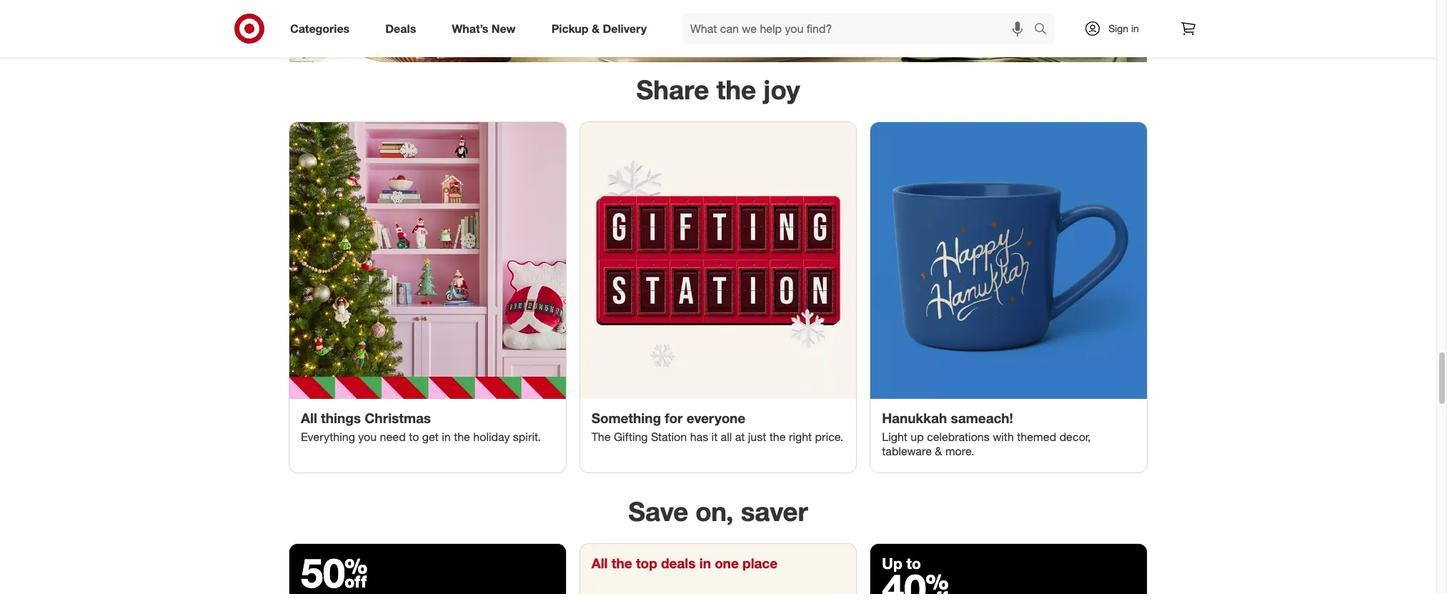 Task type: locate. For each thing, give the bounding box(es) containing it.
what's
[[452, 21, 489, 35]]

all up everything
[[301, 409, 317, 426]]

holiday
[[473, 429, 510, 444]]

1 vertical spatial to
[[907, 554, 921, 572]]

right
[[789, 429, 812, 444]]

0 horizontal spatial in
[[442, 429, 451, 444]]

in
[[1132, 22, 1139, 34], [442, 429, 451, 444], [700, 554, 711, 571]]

all inside all things christmas everything you need to get in the holiday spirit.
[[301, 409, 317, 426]]

saver
[[741, 495, 808, 527]]

sign in
[[1109, 22, 1139, 34]]

tableware
[[882, 444, 932, 458]]

all inside all the top deals in one place link
[[592, 554, 608, 571]]

& left more.
[[935, 444, 943, 458]]

the left joy
[[717, 74, 756, 106]]

search
[[1028, 23, 1062, 37]]

something for everyone the gifting station has it all at just the right price.
[[592, 409, 844, 444]]

to right the up
[[907, 554, 921, 572]]

to
[[409, 429, 419, 444], [907, 554, 921, 572]]

all the top deals in one place
[[592, 554, 778, 571]]

get
[[422, 429, 439, 444]]

all for all the top deals in one place
[[592, 554, 608, 571]]

1 horizontal spatial &
[[935, 444, 943, 458]]

1 vertical spatial &
[[935, 444, 943, 458]]

celebrations
[[927, 429, 990, 444]]

1 vertical spatial all
[[592, 554, 608, 571]]

deals
[[661, 554, 696, 571]]

the left holiday
[[454, 429, 470, 444]]

the right the just
[[770, 429, 786, 444]]

what's new link
[[440, 13, 534, 44]]

& inside hanukkah sameach! light up celebrations with themed decor, tableware & more.
[[935, 444, 943, 458]]

in right get
[[442, 429, 451, 444]]

gifting station image
[[580, 122, 857, 399]]

the
[[717, 74, 756, 106], [454, 429, 470, 444], [770, 429, 786, 444], [612, 554, 632, 571]]

1 horizontal spatial to
[[907, 554, 921, 572]]

0 vertical spatial all
[[301, 409, 317, 426]]

more.
[[946, 444, 975, 458]]

at
[[735, 429, 745, 444]]

dish up for less image
[[290, 0, 1147, 63]]

hanukkah
[[882, 409, 947, 426]]

price.
[[815, 429, 844, 444]]

something
[[592, 409, 661, 426]]

save on, saver
[[629, 495, 808, 527]]

&
[[592, 21, 600, 35], [935, 444, 943, 458]]

everything
[[301, 429, 355, 444]]

gifting
[[614, 429, 648, 444]]

pickup & delivery link
[[539, 13, 665, 44]]

just
[[748, 429, 767, 444]]

it
[[712, 429, 718, 444]]

sign
[[1109, 22, 1129, 34]]

the inside all things christmas everything you need to get in the holiday spirit.
[[454, 429, 470, 444]]

in inside all things christmas everything you need to get in the holiday spirit.
[[442, 429, 451, 444]]

1 horizontal spatial all
[[592, 554, 608, 571]]

2 horizontal spatial in
[[1132, 22, 1139, 34]]

to inside all things christmas everything you need to get in the holiday spirit.
[[409, 429, 419, 444]]

0 horizontal spatial &
[[592, 21, 600, 35]]

all left top
[[592, 554, 608, 571]]

on,
[[696, 495, 734, 527]]

& right pickup
[[592, 21, 600, 35]]

0 horizontal spatial to
[[409, 429, 419, 444]]

things
[[321, 409, 361, 426]]

search button
[[1028, 13, 1062, 47]]

up
[[911, 429, 924, 444]]

in right the sign
[[1132, 22, 1139, 34]]

new
[[492, 21, 516, 35]]

joy
[[764, 74, 800, 106]]

1 vertical spatial in
[[442, 429, 451, 444]]

all
[[301, 409, 317, 426], [592, 554, 608, 571]]

in left one
[[700, 554, 711, 571]]

0 vertical spatial to
[[409, 429, 419, 444]]

you
[[358, 429, 377, 444]]

station
[[651, 429, 687, 444]]

2 vertical spatial in
[[700, 554, 711, 571]]

has
[[690, 429, 709, 444]]

0 horizontal spatial all
[[301, 409, 317, 426]]

to left get
[[409, 429, 419, 444]]



Task type: describe. For each thing, give the bounding box(es) containing it.
decor,
[[1060, 429, 1091, 444]]

all the top deals in one place link
[[580, 544, 857, 594]]

1 horizontal spatial in
[[700, 554, 711, 571]]

sign in link
[[1072, 13, 1162, 44]]

What can we help you find? suggestions appear below search field
[[682, 13, 1038, 44]]

delivery
[[603, 21, 647, 35]]

up
[[882, 554, 903, 572]]

up to
[[882, 554, 921, 572]]

categories link
[[278, 13, 368, 44]]

what's new
[[452, 21, 516, 35]]

sameach!
[[951, 409, 1014, 426]]

place
[[743, 554, 778, 571]]

for
[[665, 409, 683, 426]]

top
[[636, 554, 657, 571]]

deals
[[385, 21, 416, 35]]

hanukkah sameach! light up celebrations with themed decor, tableware & more.
[[882, 409, 1091, 458]]

christmas
[[365, 409, 431, 426]]

all things christmas everything you need to get in the holiday spirit.
[[301, 409, 541, 444]]

one
[[715, 554, 739, 571]]

all for all things christmas everything you need to get in the holiday spirit.
[[301, 409, 317, 426]]

the left top
[[612, 554, 632, 571]]

categories
[[290, 21, 350, 35]]

the inside something for everyone the gifting station has it all at just the right price.
[[770, 429, 786, 444]]

need
[[380, 429, 406, 444]]

up to link
[[871, 544, 1147, 594]]

spirit.
[[513, 429, 541, 444]]

light
[[882, 429, 908, 444]]

share the joy
[[637, 74, 800, 106]]

share
[[637, 74, 709, 106]]

pickup & delivery
[[552, 21, 647, 35]]

0 vertical spatial &
[[592, 21, 600, 35]]

everyone
[[687, 409, 746, 426]]

0 vertical spatial in
[[1132, 22, 1139, 34]]

themed
[[1017, 429, 1057, 444]]

with
[[993, 429, 1014, 444]]

deals link
[[373, 13, 434, 44]]

all
[[721, 429, 732, 444]]

the
[[592, 429, 611, 444]]

pickup
[[552, 21, 589, 35]]

save
[[629, 495, 689, 527]]



Task type: vqa. For each thing, say whether or not it's contained in the screenshot.
the left "&"
yes



